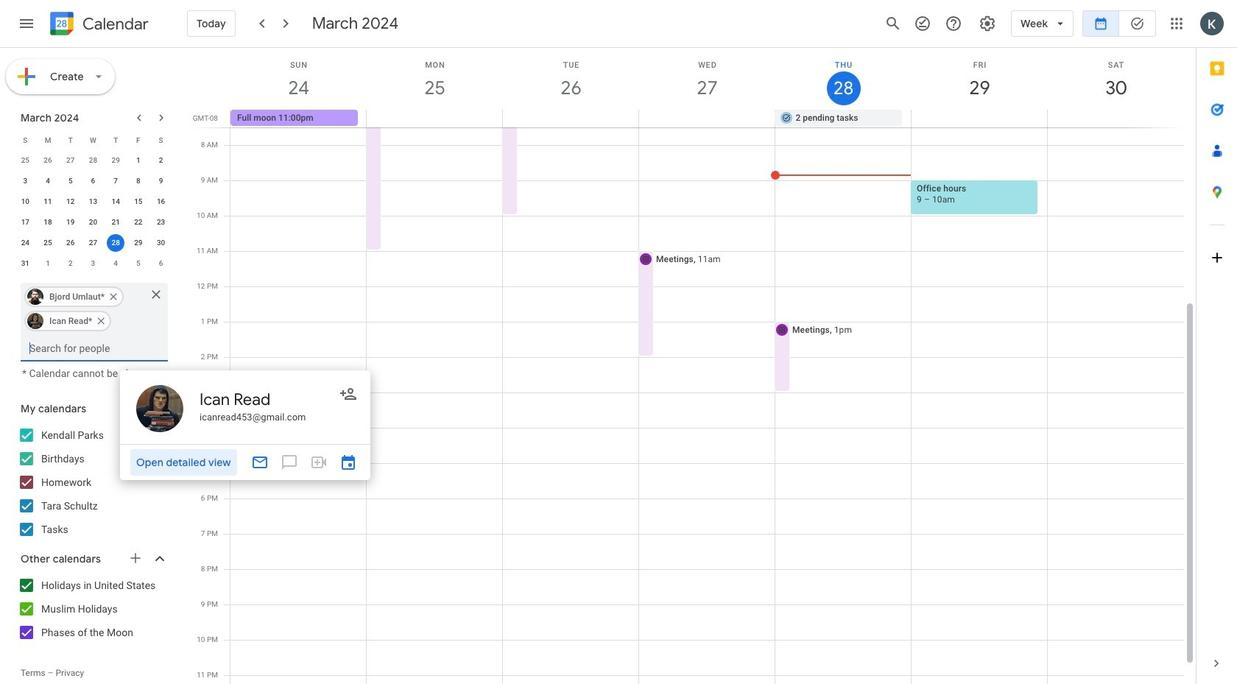 Task type: locate. For each thing, give the bounding box(es) containing it.
row
[[224, 110, 1196, 127], [14, 130, 172, 150], [14, 150, 172, 171], [14, 171, 172, 191], [14, 191, 172, 212], [14, 212, 172, 233], [14, 233, 172, 253], [14, 253, 172, 274]]

None search field
[[0, 277, 183, 379]]

16 element
[[152, 193, 170, 211]]

cell
[[367, 110, 503, 127], [503, 110, 639, 127], [639, 110, 775, 127], [911, 110, 1047, 127], [1047, 110, 1183, 127], [104, 233, 127, 253]]

29 element
[[130, 234, 147, 252]]

grid
[[189, 48, 1196, 684]]

heading
[[80, 15, 149, 33]]

2 element
[[152, 152, 170, 169]]

other calendars list
[[3, 574, 183, 644]]

april 3 element
[[84, 255, 102, 272]]

bjord umlaut, selected option
[[24, 285, 124, 309]]

17 element
[[16, 214, 34, 231]]

february 29 element
[[107, 152, 125, 169]]

row group
[[14, 150, 172, 274]]

15 element
[[130, 193, 147, 211]]

april 6 element
[[152, 255, 170, 272]]

1 element
[[130, 152, 147, 169]]

main drawer image
[[18, 15, 35, 32]]

tab list
[[1197, 48, 1237, 643]]

7 element
[[107, 172, 125, 190]]

Search for people text field
[[29, 335, 159, 362]]

april 5 element
[[130, 255, 147, 272]]

13 element
[[84, 193, 102, 211]]

information card element
[[120, 370, 370, 480]]

14 element
[[107, 193, 125, 211]]

february 27 element
[[62, 152, 79, 169]]

26 element
[[62, 234, 79, 252]]

21 element
[[107, 214, 125, 231]]

settings menu image
[[979, 15, 996, 32]]

march 2024 grid
[[14, 130, 172, 274]]

8 element
[[130, 172, 147, 190]]



Task type: vqa. For each thing, say whether or not it's contained in the screenshot.
12, today element
no



Task type: describe. For each thing, give the bounding box(es) containing it.
20 element
[[84, 214, 102, 231]]

april 4 element
[[107, 255, 125, 272]]

3 element
[[16, 172, 34, 190]]

april 2 element
[[62, 255, 79, 272]]

30 element
[[152, 234, 170, 252]]

31 element
[[16, 255, 34, 272]]

23 element
[[152, 214, 170, 231]]

24 element
[[16, 234, 34, 252]]

11 element
[[39, 193, 57, 211]]

february 26 element
[[39, 152, 57, 169]]

february 28 element
[[84, 152, 102, 169]]

12 element
[[62, 193, 79, 211]]

9 element
[[152, 172, 170, 190]]

cell inside march 2024 grid
[[104, 233, 127, 253]]

27 element
[[84, 234, 102, 252]]

22 element
[[130, 214, 147, 231]]

4 element
[[39, 172, 57, 190]]

5 element
[[62, 172, 79, 190]]

april 1 element
[[39, 255, 57, 272]]

calendar element
[[47, 9, 149, 41]]

25 element
[[39, 234, 57, 252]]

28, today element
[[107, 234, 125, 252]]

ican read, selected option
[[24, 309, 111, 333]]

18 element
[[39, 214, 57, 231]]

february 25 element
[[16, 152, 34, 169]]

10 element
[[16, 193, 34, 211]]

my calendars list
[[3, 423, 183, 541]]

heading inside calendar element
[[80, 15, 149, 33]]

6 element
[[84, 172, 102, 190]]

add other calendars image
[[128, 551, 143, 566]]

selected people list box
[[21, 283, 144, 335]]

19 element
[[62, 214, 79, 231]]



